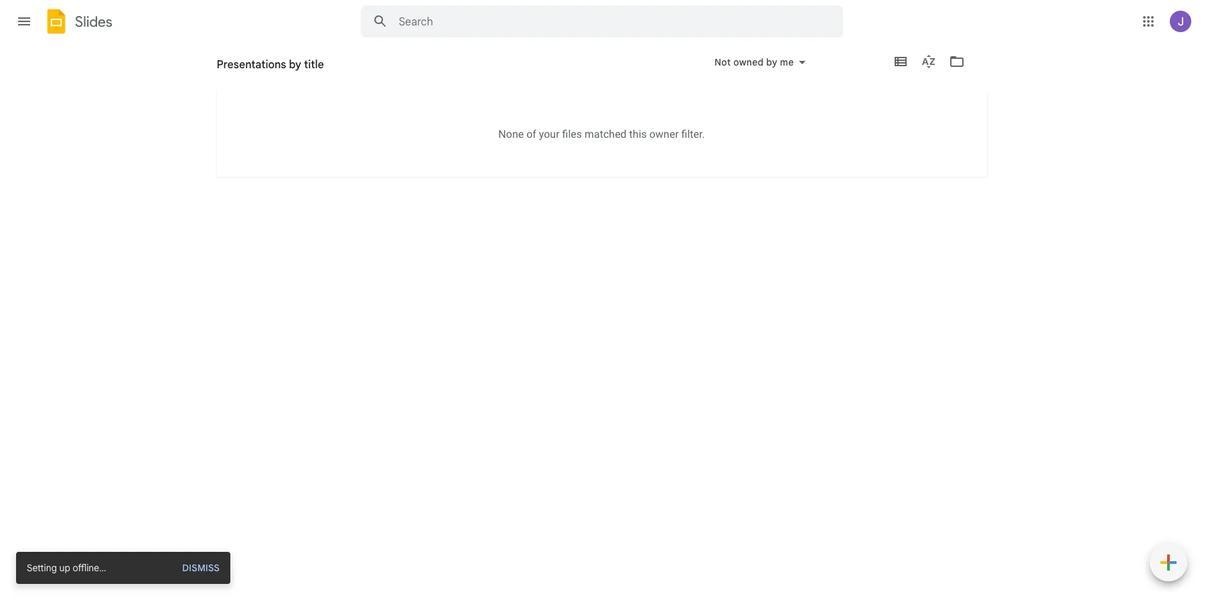 Task type: vqa. For each thing, say whether or not it's contained in the screenshot.
None of your files matched this owner filter.
yes



Task type: locate. For each thing, give the bounding box(es) containing it.
presentations
[[217, 58, 286, 72], [217, 64, 278, 76]]

dismiss
[[182, 563, 220, 575]]

filter.
[[682, 128, 705, 140]]

of
[[527, 128, 537, 140]]

sort options image
[[921, 72, 923, 84]]

None search field
[[361, 5, 843, 38]]

by
[[767, 56, 778, 68], [289, 58, 301, 72], [280, 64, 291, 76]]

up
[[59, 563, 70, 575]]

1 presentations from the top
[[217, 58, 286, 72]]

title
[[304, 58, 324, 72], [293, 64, 311, 76]]

dismiss button
[[176, 562, 220, 575]]

setting up offline…
[[27, 563, 106, 575]]

2 presentations from the top
[[217, 64, 278, 76]]

main menu image
[[16, 13, 32, 29]]

section
[[16, 553, 230, 585]]

slides link
[[43, 8, 112, 38]]

owner
[[650, 128, 679, 140]]

Search bar text field
[[399, 15, 810, 29]]

none of your files matched this owner filter.
[[499, 128, 705, 140]]

title inside heading
[[304, 58, 324, 72]]

owned
[[734, 56, 764, 68]]

search image
[[367, 8, 394, 35]]

1 presentations by title from the top
[[217, 58, 324, 72]]

not
[[715, 56, 731, 68]]

none
[[499, 128, 524, 140]]

presentations by title
[[217, 58, 324, 72], [217, 64, 311, 76]]



Task type: describe. For each thing, give the bounding box(es) containing it.
offline…
[[73, 563, 106, 575]]

by inside not owned by me popup button
[[767, 56, 778, 68]]

not owned by me
[[715, 56, 794, 68]]

none of your files matched this owner filter. region
[[217, 128, 987, 140]]

create new presentation element
[[1150, 545, 1188, 585]]

setting
[[27, 563, 57, 575]]

matched
[[585, 128, 627, 140]]

by inside presentations by title heading
[[289, 58, 301, 72]]

section containing setting up offline…
[[16, 553, 230, 585]]

not owned by me button
[[706, 54, 814, 70]]

presentations inside presentations by title heading
[[217, 58, 286, 72]]

files
[[562, 128, 582, 140]]

2 presentations by title from the top
[[217, 64, 311, 76]]

your
[[539, 128, 560, 140]]

presentations by title heading
[[217, 43, 324, 86]]

this
[[629, 128, 647, 140]]

create new presentation image
[[1150, 545, 1188, 582]]

slides
[[75, 12, 112, 30]]

me
[[780, 56, 794, 68]]



